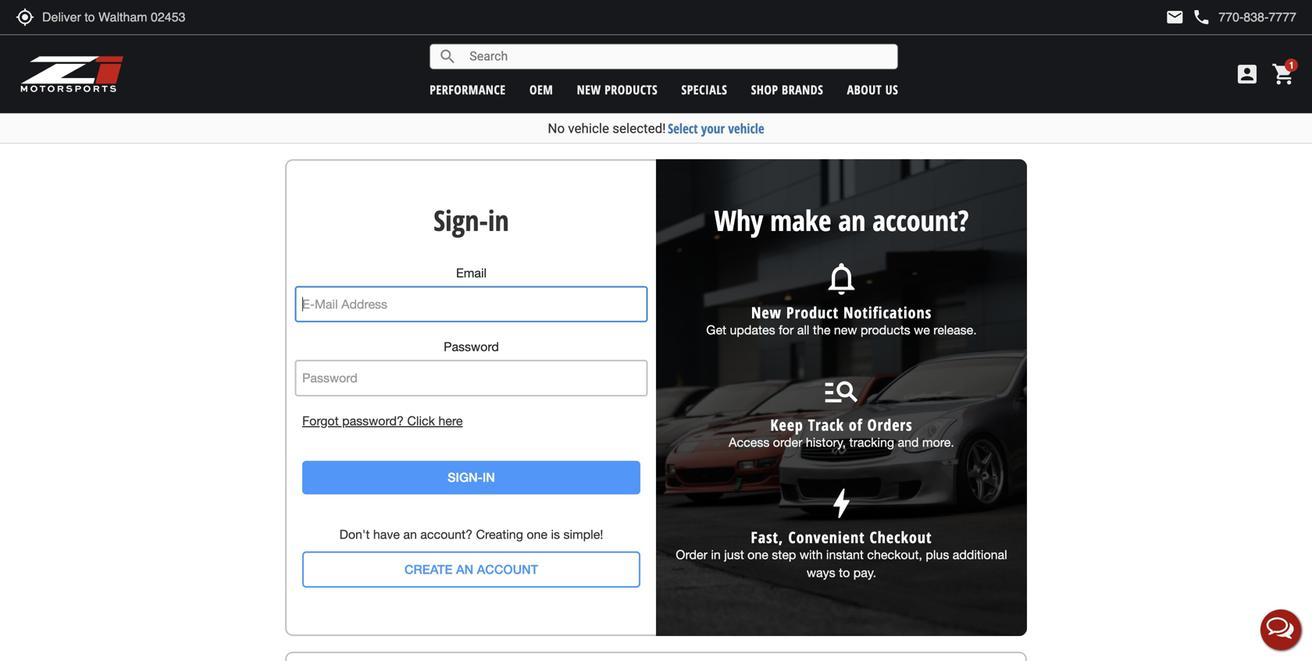Task type: describe. For each thing, give the bounding box(es) containing it.
why
[[715, 201, 764, 239]]

plus
[[926, 548, 950, 563]]

checkout,
[[868, 548, 923, 563]]

orders
[[868, 414, 913, 436]]

ways
[[807, 566, 836, 580]]

no vehicle selected! select your vehicle
[[548, 120, 765, 138]]

shopping_cart
[[1272, 62, 1297, 87]]

to
[[839, 566, 850, 580]]

bolt fast, convenient checkout order in just one step with instant checkout, plus additional ways to pay.
[[676, 484, 1008, 580]]

for
[[779, 323, 794, 337]]

manage_search keep track of orders access order history, tracking and more.
[[729, 372, 955, 450]]

the
[[813, 323, 831, 337]]

account? for make
[[873, 201, 969, 239]]

additional
[[953, 548, 1008, 563]]

z1 motorsports logo image
[[20, 55, 125, 94]]

vehicle inside no vehicle selected! select your vehicle
[[568, 121, 609, 136]]

step
[[772, 548, 796, 563]]

fast,
[[751, 527, 784, 548]]

one inside bolt fast, convenient checkout order in just one step with instant checkout, plus additional ways to pay.
[[748, 548, 769, 563]]

password?
[[342, 414, 404, 428]]

order
[[676, 548, 708, 563]]

sign-
[[448, 470, 483, 485]]

shop brands link
[[751, 81, 824, 98]]

notifications new product notifications get updates for all the new products we release.
[[707, 259, 977, 337]]

selected!
[[613, 121, 666, 136]]

forgot
[[302, 414, 339, 428]]

phone
[[1193, 8, 1211, 27]]

your
[[701, 120, 725, 138]]

oem link
[[530, 81, 553, 98]]

us
[[886, 81, 899, 98]]

0 vertical spatial one
[[527, 528, 548, 542]]

my_location
[[16, 8, 34, 27]]

sign-in button
[[302, 461, 641, 495]]

mail link
[[1166, 8, 1185, 27]]

keep
[[771, 414, 804, 436]]

we
[[914, 323, 930, 337]]

notifications
[[844, 302, 932, 323]]

don't
[[340, 528, 370, 542]]

about us link
[[847, 81, 899, 98]]

account_box link
[[1231, 62, 1264, 87]]

have
[[373, 528, 400, 542]]

new products
[[577, 81, 658, 98]]

1 horizontal spatial vehicle
[[728, 120, 765, 138]]

release.
[[934, 323, 977, 337]]

products inside the notifications new product notifications get updates for all the new products we release.
[[861, 323, 911, 337]]

tracking
[[850, 435, 895, 450]]

new
[[751, 302, 782, 323]]

bolt
[[822, 484, 861, 523]]

all
[[798, 323, 810, 337]]

shop
[[751, 81, 779, 98]]

track
[[808, 414, 845, 436]]

an for make
[[839, 201, 866, 239]]

email
[[456, 266, 487, 280]]

mail phone
[[1166, 8, 1211, 27]]

0 horizontal spatial products
[[605, 81, 658, 98]]

instant
[[827, 548, 864, 563]]

why make an account?
[[715, 201, 969, 239]]

just
[[724, 548, 744, 563]]

account? for have
[[421, 528, 473, 542]]

0 horizontal spatial new
[[577, 81, 601, 98]]

account
[[477, 562, 538, 577]]

more.
[[923, 435, 955, 450]]

an for have
[[403, 528, 417, 542]]

convenient
[[789, 527, 865, 548]]

new inside the notifications new product notifications get updates for all the new products we release.
[[834, 323, 858, 337]]

select
[[668, 120, 698, 138]]

in
[[483, 470, 495, 485]]

brands
[[782, 81, 824, 98]]

forgot password? click         here
[[302, 414, 463, 428]]

make
[[771, 201, 832, 239]]

about
[[847, 81, 882, 98]]

about us
[[847, 81, 899, 98]]

performance
[[430, 81, 506, 98]]

no
[[548, 121, 565, 136]]

account_box
[[1235, 62, 1260, 87]]



Task type: vqa. For each thing, say whether or not it's contained in the screenshot.
Orders
yes



Task type: locate. For each thing, give the bounding box(es) containing it.
don't have an account? creating one is simple!
[[340, 528, 604, 542]]

0 vertical spatial an
[[839, 201, 866, 239]]

vehicle right the your
[[728, 120, 765, 138]]

sign-in
[[448, 470, 495, 485]]

mail
[[1166, 8, 1185, 27]]

specials
[[682, 81, 728, 98]]

create
[[405, 562, 453, 577]]

in inside bolt fast, convenient checkout order in just one step with instant checkout, plus additional ways to pay.
[[711, 548, 721, 563]]

select your vehicle link
[[668, 120, 765, 138]]

click
[[407, 414, 435, 428]]

1 vertical spatial new
[[834, 323, 858, 337]]

sign-in
[[434, 201, 509, 239]]

0 horizontal spatial account?
[[421, 528, 473, 542]]

updates
[[730, 323, 776, 337]]

and
[[898, 435, 919, 450]]

Password password field
[[295, 360, 648, 397]]

search
[[439, 47, 457, 66]]

1 vertical spatial in
[[711, 548, 721, 563]]

account?
[[873, 201, 969, 239], [421, 528, 473, 542]]

1 horizontal spatial products
[[861, 323, 911, 337]]

specials link
[[682, 81, 728, 98]]

phone link
[[1193, 8, 1297, 27]]

product
[[787, 302, 839, 323]]

history,
[[806, 435, 846, 450]]

1 vertical spatial products
[[861, 323, 911, 337]]

notifications
[[822, 259, 861, 298]]

0 vertical spatial in
[[488, 201, 509, 239]]

one
[[527, 528, 548, 542], [748, 548, 769, 563]]

here
[[439, 414, 463, 428]]

new right "oem" link at the left of the page
[[577, 81, 601, 98]]

checkout
[[870, 527, 932, 548]]

get
[[707, 323, 727, 337]]

simple!
[[564, 528, 604, 542]]

1 horizontal spatial an
[[839, 201, 866, 239]]

0 horizontal spatial one
[[527, 528, 548, 542]]

products left we
[[861, 323, 911, 337]]

password
[[444, 340, 499, 354]]

0 horizontal spatial in
[[488, 201, 509, 239]]

Search search field
[[457, 45, 898, 69]]

1 horizontal spatial new
[[834, 323, 858, 337]]

of
[[849, 414, 863, 436]]

1 vertical spatial an
[[403, 528, 417, 542]]

an
[[839, 201, 866, 239], [403, 528, 417, 542]]

new products link
[[577, 81, 658, 98]]

new right the
[[834, 323, 858, 337]]

oem
[[530, 81, 553, 98]]

1 horizontal spatial one
[[748, 548, 769, 563]]

manage_search
[[822, 372, 861, 411]]

products up selected!
[[605, 81, 658, 98]]

E-Mail Address email field
[[295, 286, 648, 323]]

products
[[605, 81, 658, 98], [861, 323, 911, 337]]

pay.
[[854, 566, 877, 580]]

create           an           account button
[[302, 552, 641, 589]]

order
[[773, 435, 803, 450]]

1 horizontal spatial in
[[711, 548, 721, 563]]

0 vertical spatial products
[[605, 81, 658, 98]]

shopping_cart link
[[1268, 62, 1297, 87]]

0 horizontal spatial an
[[403, 528, 417, 542]]

with
[[800, 548, 823, 563]]

vehicle right no
[[568, 121, 609, 136]]

new
[[577, 81, 601, 98], [834, 323, 858, 337]]

1 horizontal spatial account?
[[873, 201, 969, 239]]

an
[[456, 562, 474, 577]]

0 vertical spatial new
[[577, 81, 601, 98]]

performance link
[[430, 81, 506, 98]]

0 vertical spatial account?
[[873, 201, 969, 239]]

forgot password? click         here link
[[302, 412, 641, 430]]

an right make
[[839, 201, 866, 239]]

1 vertical spatial account?
[[421, 528, 473, 542]]

one right just
[[748, 548, 769, 563]]

0 horizontal spatial vehicle
[[568, 121, 609, 136]]

vehicle
[[728, 120, 765, 138], [568, 121, 609, 136]]

access
[[729, 435, 770, 450]]

create           an           account
[[405, 562, 538, 577]]

is
[[551, 528, 560, 542]]

sign-
[[434, 201, 488, 239]]

an right have on the left
[[403, 528, 417, 542]]

one left the "is"
[[527, 528, 548, 542]]

creating
[[476, 528, 523, 542]]

in
[[488, 201, 509, 239], [711, 548, 721, 563]]

1 vertical spatial one
[[748, 548, 769, 563]]



